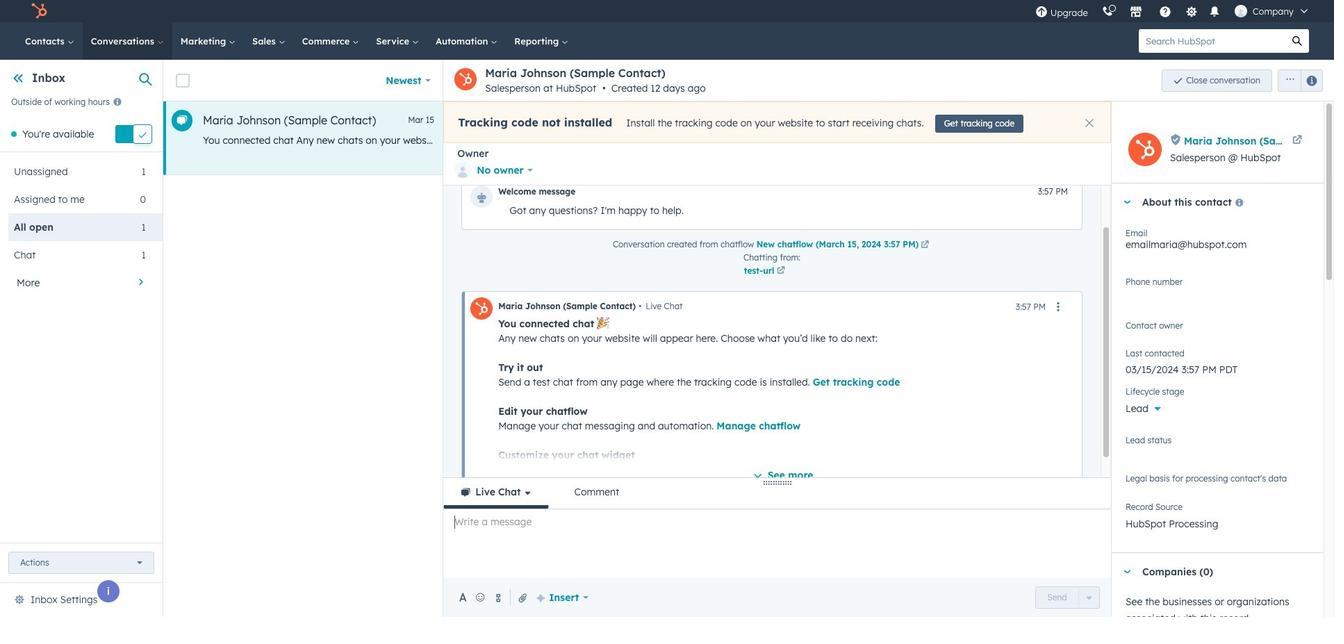 Task type: describe. For each thing, give the bounding box(es) containing it.
Search HubSpot search field
[[1140, 29, 1286, 53]]

live chat from maria johnson (sample contact) with context you connected chat
any new chats on your website will appear here. choose what you'd like to do next:

try it out 
send a test chat from any page where the tracking code is installed: https://app.hubs row
[[163, 102, 1114, 175]]

-- text field
[[1126, 357, 1311, 379]]

caret image
[[1124, 571, 1132, 574]]

1 horizontal spatial group
[[1273, 69, 1324, 91]]



Task type: locate. For each thing, give the bounding box(es) containing it.
alert
[[444, 102, 1112, 143]]

0 horizontal spatial group
[[1036, 587, 1101, 609]]

link opens in a new window image
[[921, 241, 930, 250], [777, 265, 786, 277], [777, 267, 786, 275]]

close image
[[1086, 119, 1094, 127]]

link opens in a new window image
[[921, 239, 930, 252]]

menu
[[1029, 0, 1318, 22]]

you're available image
[[11, 132, 17, 137]]

marketplaces image
[[1130, 6, 1143, 19]]

1 vertical spatial group
[[1036, 587, 1101, 609]]

0 vertical spatial group
[[1273, 69, 1324, 91]]

caret image
[[1124, 201, 1132, 204]]

main content
[[163, 60, 1335, 617]]

jacob simon image
[[1235, 5, 1248, 17]]

None text field
[[1126, 275, 1311, 302]]

group
[[1273, 69, 1324, 91], [1036, 587, 1101, 609]]



Task type: vqa. For each thing, say whether or not it's contained in the screenshot.
main content
yes



